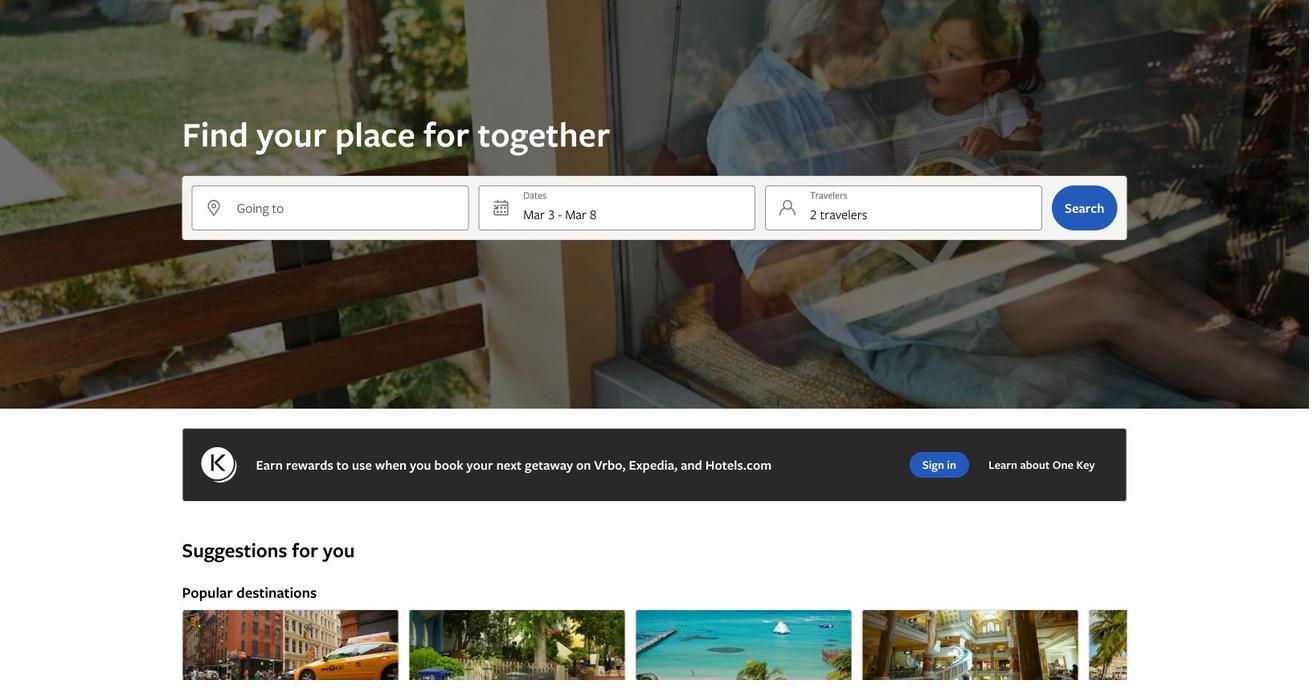 Task type: vqa. For each thing, say whether or not it's contained in the screenshot.
show previous card IMAGE
yes



Task type: describe. For each thing, give the bounding box(es) containing it.
show previous card image
[[172, 669, 192, 681]]

show next card image
[[1117, 669, 1137, 681]]

georgetown - foggy bottom showing a house, a city and street scenes image
[[409, 610, 626, 681]]

wizard region
[[0, 0, 1309, 409]]

south beach featuring tropical scenes, general coastal views and a beach image
[[1088, 610, 1305, 681]]

soho - tribeca which includes street scenes and a city image
[[182, 610, 399, 681]]



Task type: locate. For each thing, give the bounding box(es) containing it.
las vegas featuring interior views image
[[862, 610, 1079, 681]]

cancun which includes a sandy beach, landscape views and general coastal views image
[[635, 610, 852, 681]]



